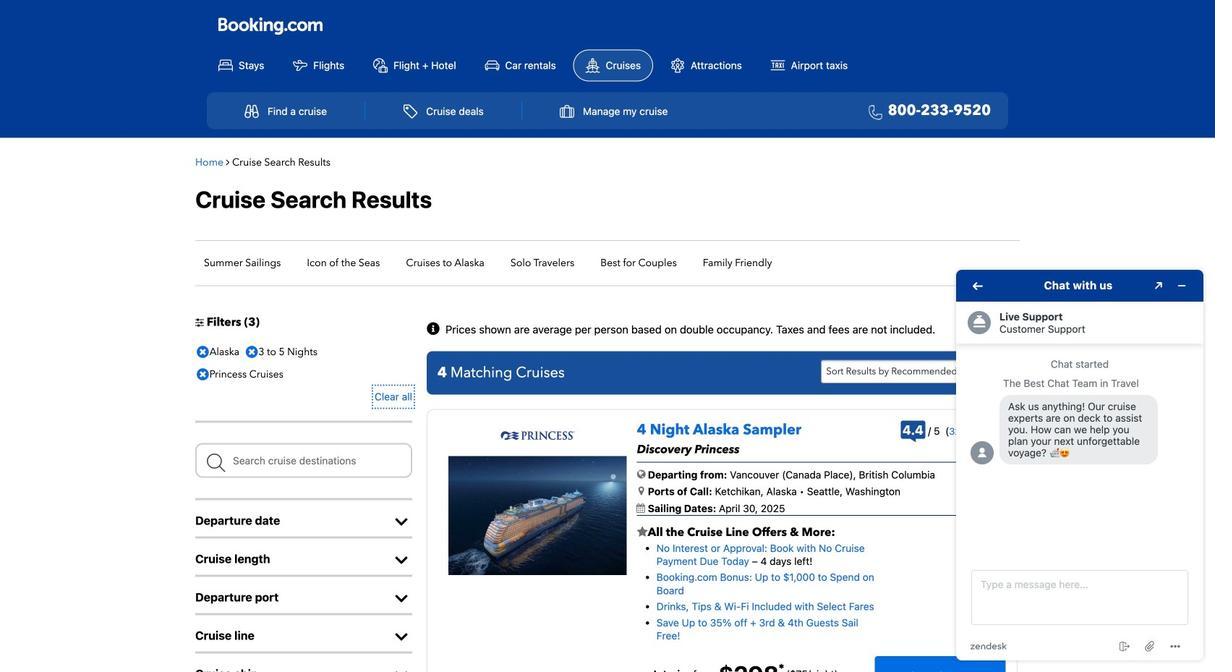 Task type: vqa. For each thing, say whether or not it's contained in the screenshot.
200's 'Monday'
no



Task type: describe. For each thing, give the bounding box(es) containing it.
globe image
[[637, 469, 646, 479]]

sliders image
[[195, 317, 204, 328]]

calendar image
[[637, 504, 645, 513]]

discovery princess image
[[449, 456, 627, 575]]

2 chevron down image from the top
[[391, 592, 412, 606]]

2 chevron down image from the top
[[391, 630, 412, 645]]

prices shown are average per person based on double occupancy. taxes and fees are not included. element
[[446, 324, 936, 335]]

map marker image
[[639, 486, 645, 496]]



Task type: locate. For each thing, give the bounding box(es) containing it.
0 vertical spatial chevron down image
[[391, 553, 412, 568]]

None field
[[195, 443, 412, 478]]

1 vertical spatial chevron down image
[[391, 592, 412, 606]]

chevron down image
[[391, 553, 412, 568], [391, 592, 412, 606], [391, 668, 412, 672]]

princess cruises image
[[501, 426, 575, 446]]

2 vertical spatial chevron down image
[[391, 668, 412, 672]]

star image
[[637, 526, 648, 538]]

main content
[[188, 145, 1028, 672]]

1 vertical spatial chevron down image
[[391, 630, 412, 645]]

booking.com home image
[[219, 17, 323, 36]]

asterisk image
[[779, 664, 785, 669]]

0 vertical spatial chevron down image
[[391, 515, 412, 529]]

Search cruise destinations text field
[[195, 443, 412, 478]]

3 chevron down image from the top
[[391, 668, 412, 672]]

1 chevron down image from the top
[[391, 553, 412, 568]]

1 chevron down image from the top
[[391, 515, 412, 529]]

travel menu navigation
[[207, 92, 1009, 129]]

info label image
[[427, 322, 443, 337]]

angle right image
[[226, 157, 230, 167]]

chevron down image
[[391, 515, 412, 529], [391, 630, 412, 645]]

times circle image
[[193, 341, 213, 363], [242, 341, 262, 363], [193, 364, 213, 385]]



